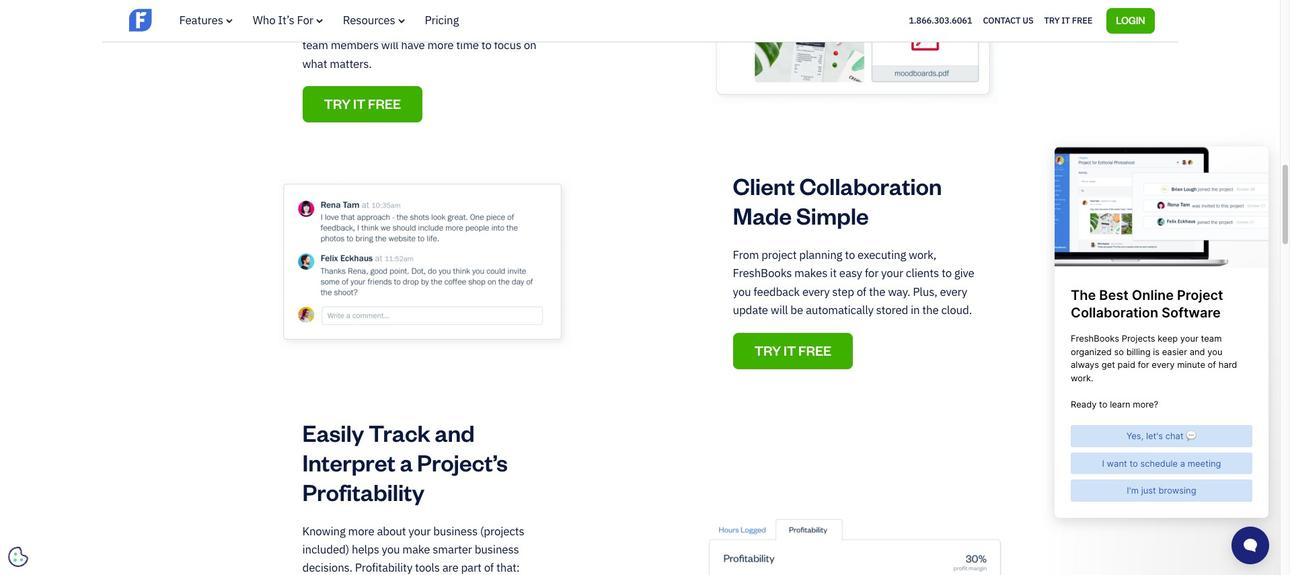 Task type: describe. For each thing, give the bounding box(es) containing it.
from project planning to executing work, freshbooks makes it easy for your clients to give you feedback every step of the way. plus, every update will be automatically stored in the cloud.
[[733, 248, 975, 318]]

be
[[791, 303, 803, 318]]

about
[[377, 524, 406, 538]]

project
[[762, 248, 797, 262]]

knowing
[[302, 524, 346, 538]]

contact us
[[983, 15, 1034, 26]]

included)
[[302, 542, 349, 557]]

1 vertical spatial easy access to every important file image
[[278, 179, 571, 349]]

0 vertical spatial easy access to every important file image
[[712, 0, 999, 103]]

easily
[[302, 417, 364, 447]]

smarter
[[433, 542, 472, 557]]

login
[[1116, 14, 1145, 26]]

try
[[1044, 15, 1060, 26]]

0 vertical spatial free
[[368, 95, 401, 112]]

way.
[[888, 284, 910, 299]]

decisions.
[[302, 560, 352, 575]]

simple
[[796, 200, 869, 230]]

(projects
[[480, 524, 524, 538]]

a
[[400, 447, 413, 477]]

1 horizontal spatial free
[[798, 341, 832, 359]]

0 vertical spatial to
[[845, 248, 855, 262]]

your inside knowing more about your business (projects included) helps you make smarter business decisions. profitability tools are part of that:
[[408, 524, 431, 538]]

make
[[402, 542, 430, 557]]

1 every from the left
[[802, 284, 830, 299]]

update
[[733, 303, 768, 318]]

try it free
[[1044, 15, 1093, 26]]

automatically
[[806, 303, 874, 318]]

more
[[348, 524, 374, 538]]

who
[[253, 13, 275, 28]]

0 vertical spatial business
[[433, 524, 478, 538]]

pricing link
[[425, 13, 459, 28]]

helps
[[352, 542, 379, 557]]

contact us link
[[983, 12, 1034, 29]]

your inside from project planning to executing work, freshbooks makes it easy for your clients to give you feedback every step of the way. plus, every update will be automatically stored in the cloud.
[[881, 266, 903, 281]]

login link
[[1107, 8, 1155, 33]]

1 horizontal spatial it
[[1062, 15, 1070, 26]]

interpret
[[302, 447, 395, 477]]

knowing more about your business (projects included) helps you make smarter business decisions. profitability tools are part of that:
[[302, 524, 524, 575]]

1 horizontal spatial the
[[922, 303, 939, 318]]

feedback
[[754, 284, 800, 299]]

are
[[442, 560, 458, 575]]

cookie preferences image
[[8, 547, 28, 567]]

freshbooks
[[733, 266, 792, 281]]

0 horizontal spatial it
[[353, 95, 365, 112]]

0 horizontal spatial try
[[324, 95, 351, 112]]

give
[[954, 266, 975, 281]]

cookie consent banner dialog
[[10, 410, 212, 565]]

part
[[461, 560, 482, 575]]

1 vertical spatial business
[[475, 542, 519, 557]]

you inside knowing more about your business (projects included) helps you make smarter business decisions. profitability tools are part of that:
[[382, 542, 400, 557]]

made
[[733, 200, 792, 230]]

try it free for right try it free link
[[754, 341, 832, 359]]

track
[[369, 417, 430, 447]]

easy
[[839, 266, 862, 281]]



Task type: locate. For each thing, give the bounding box(es) containing it.
0 vertical spatial your
[[881, 266, 903, 281]]

0 vertical spatial you
[[733, 284, 751, 299]]

free
[[368, 95, 401, 112], [798, 341, 832, 359]]

it right the try
[[1062, 15, 1070, 26]]

collaboration
[[799, 171, 942, 200]]

0 horizontal spatial try it free link
[[302, 86, 423, 122]]

business
[[433, 524, 478, 538], [475, 542, 519, 557]]

1 vertical spatial profitability
[[355, 560, 412, 575]]

0 horizontal spatial free
[[368, 95, 401, 112]]

in
[[911, 303, 920, 318]]

0 vertical spatial it
[[1062, 15, 1070, 26]]

0 horizontal spatial your
[[408, 524, 431, 538]]

1.866.303.6061 link
[[909, 15, 972, 26]]

1 horizontal spatial to
[[942, 266, 952, 281]]

1 vertical spatial the
[[922, 303, 939, 318]]

plus,
[[913, 284, 937, 299]]

you up update at the bottom right of page
[[733, 284, 751, 299]]

1.866.303.6061
[[909, 15, 972, 26]]

1 horizontal spatial easy access to every important file image
[[712, 0, 999, 103]]

you down about
[[382, 542, 400, 557]]

1 horizontal spatial of
[[857, 284, 866, 299]]

for
[[865, 266, 879, 281]]

tools
[[415, 560, 440, 575]]

that:
[[496, 560, 520, 575]]

every down makes
[[802, 284, 830, 299]]

free
[[1072, 15, 1093, 26]]

it's
[[278, 13, 294, 28]]

makes
[[794, 266, 828, 281]]

it
[[353, 95, 365, 112], [784, 341, 796, 359]]

of right part
[[484, 560, 494, 575]]

it left easy
[[830, 266, 837, 281]]

0 vertical spatial try it free link
[[302, 86, 423, 122]]

1 vertical spatial try it free
[[754, 341, 832, 359]]

you inside from project planning to executing work, freshbooks makes it easy for your clients to give you feedback every step of the way. plus, every update will be automatically stored in the cloud.
[[733, 284, 751, 299]]

1 horizontal spatial try
[[754, 341, 781, 359]]

0 vertical spatial of
[[857, 284, 866, 299]]

cloud.
[[941, 303, 972, 318]]

1 vertical spatial try
[[754, 341, 781, 359]]

planning
[[799, 248, 842, 262]]

0 vertical spatial profitability
[[302, 477, 424, 506]]

pricing
[[425, 13, 459, 28]]

who it's for
[[253, 13, 313, 28]]

features
[[179, 13, 223, 28]]

clients
[[906, 266, 939, 281]]

from
[[733, 248, 759, 262]]

profitability inside easily track and interpret a project's profitability
[[302, 477, 424, 506]]

your
[[881, 266, 903, 281], [408, 524, 431, 538]]

resources link
[[343, 13, 405, 28]]

0 horizontal spatial easy access to every important file image
[[278, 179, 571, 349]]

us
[[1023, 15, 1034, 26]]

contact
[[983, 15, 1021, 26]]

your up make
[[408, 524, 431, 538]]

it
[[1062, 15, 1070, 26], [830, 266, 837, 281]]

features link
[[179, 13, 233, 28]]

work,
[[909, 248, 937, 262]]

profitability
[[302, 477, 424, 506], [355, 560, 412, 575]]

profitability up "more"
[[302, 477, 424, 506]]

0 horizontal spatial it
[[830, 266, 837, 281]]

profitability inside knowing more about your business (projects included) helps you make smarter business decisions. profitability tools are part of that:
[[355, 560, 412, 575]]

will
[[771, 303, 788, 318]]

stored
[[876, 303, 908, 318]]

try it free
[[324, 95, 401, 112], [754, 341, 832, 359]]

you
[[733, 284, 751, 299], [382, 542, 400, 557]]

1 vertical spatial it
[[830, 266, 837, 281]]

the down for
[[869, 284, 885, 299]]

0 vertical spatial it
[[353, 95, 365, 112]]

1 vertical spatial try it free link
[[733, 333, 853, 369]]

try it free link
[[1044, 12, 1093, 29]]

of inside from project planning to executing work, freshbooks makes it easy for your clients to give you feedback every step of the way. plus, every update will be automatically stored in the cloud.
[[857, 284, 866, 299]]

to left give
[[942, 266, 952, 281]]

1 vertical spatial it
[[784, 341, 796, 359]]

who it's for link
[[253, 13, 323, 28]]

1 horizontal spatial every
[[940, 284, 967, 299]]

0 horizontal spatial the
[[869, 284, 885, 299]]

resources
[[343, 13, 395, 28]]

for
[[297, 13, 313, 28]]

executing
[[858, 248, 906, 262]]

every up cloud.
[[940, 284, 967, 299]]

client collaboration made simple
[[733, 171, 942, 230]]

of inside knowing more about your business (projects included) helps you make smarter business decisions. profitability tools are part of that:
[[484, 560, 494, 575]]

1 horizontal spatial try it free
[[754, 341, 832, 359]]

easily track and interpret a project's profitability
[[302, 417, 508, 506]]

easy access to every important file image
[[712, 0, 999, 103], [278, 179, 571, 349]]

1 vertical spatial to
[[942, 266, 952, 281]]

it inside from project planning to executing work, freshbooks makes it easy for your clients to give you feedback every step of the way. plus, every update will be automatically stored in the cloud.
[[830, 266, 837, 281]]

0 vertical spatial try
[[324, 95, 351, 112]]

1 horizontal spatial you
[[733, 284, 751, 299]]

step
[[832, 284, 854, 299]]

try
[[324, 95, 351, 112], [754, 341, 781, 359]]

0 horizontal spatial of
[[484, 560, 494, 575]]

of right step
[[857, 284, 866, 299]]

2 every from the left
[[940, 284, 967, 299]]

1 horizontal spatial your
[[881, 266, 903, 281]]

the
[[869, 284, 885, 299], [922, 303, 939, 318]]

to up easy
[[845, 248, 855, 262]]

business up smarter
[[433, 524, 478, 538]]

freshbooks logo image
[[129, 7, 233, 33]]

profitability down helps
[[355, 560, 412, 575]]

1 horizontal spatial try it free link
[[733, 333, 853, 369]]

1 vertical spatial of
[[484, 560, 494, 575]]

project's
[[417, 447, 508, 477]]

1 vertical spatial free
[[798, 341, 832, 359]]

business down (projects
[[475, 542, 519, 557]]

1 vertical spatial you
[[382, 542, 400, 557]]

1 vertical spatial your
[[408, 524, 431, 538]]

the right in
[[922, 303, 939, 318]]

0 horizontal spatial every
[[802, 284, 830, 299]]

0 horizontal spatial you
[[382, 542, 400, 557]]

of
[[857, 284, 866, 299], [484, 560, 494, 575]]

your up way.
[[881, 266, 903, 281]]

1 horizontal spatial it
[[784, 341, 796, 359]]

every
[[802, 284, 830, 299], [940, 284, 967, 299]]

0 vertical spatial try it free
[[324, 95, 401, 112]]

try it free link
[[302, 86, 423, 122], [733, 333, 853, 369]]

0 horizontal spatial to
[[845, 248, 855, 262]]

0 horizontal spatial try it free
[[324, 95, 401, 112]]

and
[[435, 417, 475, 447]]

client
[[733, 171, 795, 200]]

try it free for the leftmost try it free link
[[324, 95, 401, 112]]

to
[[845, 248, 855, 262], [942, 266, 952, 281]]

0 vertical spatial the
[[869, 284, 885, 299]]



Task type: vqa. For each thing, say whether or not it's contained in the screenshot.
and
yes



